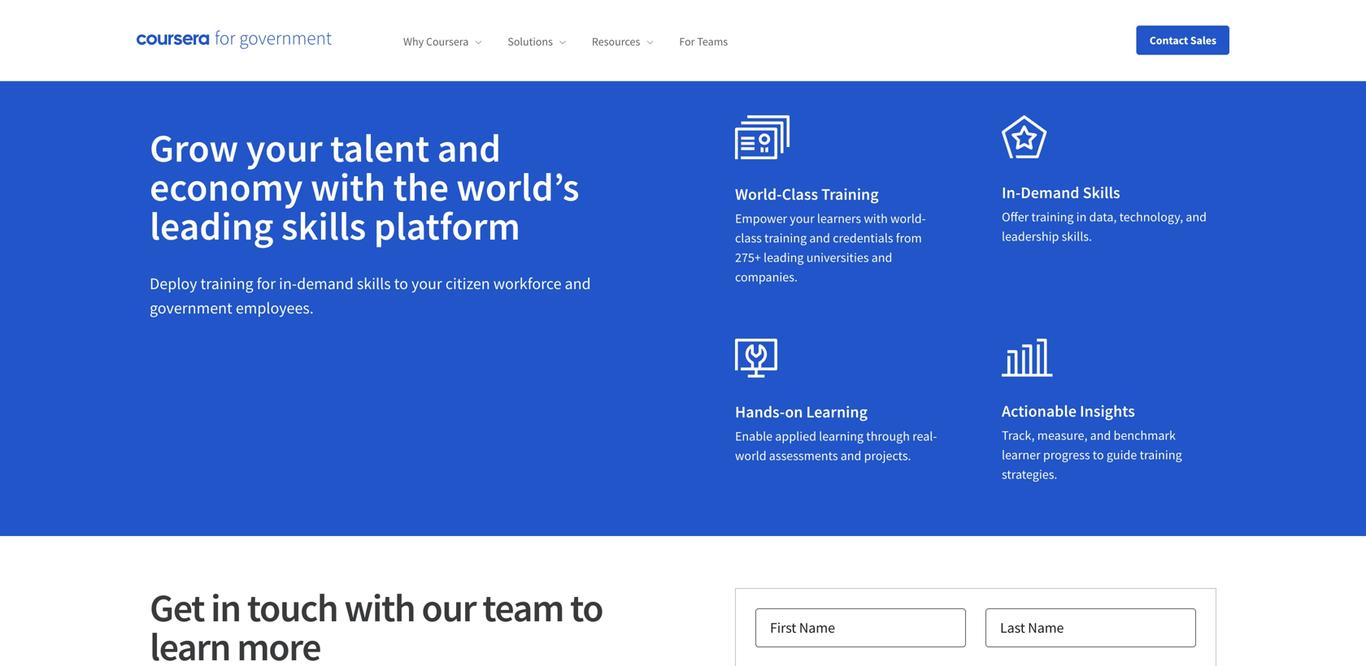 Task type: describe. For each thing, give the bounding box(es) containing it.
training inside deploy training for in-demand skills to your citizen workforce and government employees.
[[200, 274, 253, 294]]

measure,
[[1038, 428, 1088, 444]]

from
[[896, 230, 922, 246]]

skills.
[[1062, 229, 1092, 245]]

coursera for government image
[[137, 31, 332, 50]]

world-
[[735, 184, 782, 205]]

leading inside world-class training empower your learners with world- class training and credentials from 275+ leading universities and companies.
[[764, 250, 804, 266]]

the
[[393, 163, 449, 211]]

more
[[237, 623, 321, 667]]

name for last name
[[1028, 619, 1064, 638]]

enable
[[735, 429, 773, 445]]

applied
[[775, 429, 817, 445]]

last
[[1000, 619, 1025, 638]]

Last Name text field
[[986, 609, 1196, 648]]

to for get in touch with our team to learn more
[[570, 584, 603, 633]]

for
[[679, 34, 695, 49]]

in inside in-demand skills offer training in data, technology, and leadership skills.
[[1077, 209, 1087, 225]]

why coursera link
[[403, 34, 482, 49]]

demand
[[297, 274, 354, 294]]

master new skills image
[[735, 339, 778, 378]]

on
[[785, 402, 803, 423]]

citizen
[[446, 274, 490, 294]]

your inside world-class training empower your learners with world- class training and credentials from 275+ leading universities and companies.
[[790, 211, 815, 227]]

platform
[[374, 202, 520, 251]]

and inside the grow your talent and economy with the world's leading skills platform
[[437, 124, 501, 172]]

with inside get in touch with our team to learn more
[[344, 584, 415, 633]]

track,
[[1002, 428, 1035, 444]]

and inside in-demand skills offer training in data, technology, and leadership skills.
[[1186, 209, 1207, 225]]

and inside deploy training for in-demand skills to your citizen workforce and government employees.
[[565, 274, 591, 294]]

training inside actionable insights track, measure, and benchmark learner progress to guide training strategies.
[[1140, 447, 1182, 464]]

contact
[[1150, 33, 1188, 48]]

empower
[[735, 211, 787, 227]]

progress
[[1043, 447, 1090, 464]]

in-demand skills offer training in data, technology, and leadership skills.
[[1002, 183, 1207, 245]]

First Name text field
[[756, 609, 966, 648]]

grow
[[150, 124, 238, 172]]

universities
[[807, 250, 869, 266]]

economy
[[150, 163, 303, 211]]

skills
[[1083, 183, 1120, 203]]

why coursera
[[403, 34, 469, 49]]

first name
[[770, 619, 835, 638]]

world-class content image
[[735, 115, 791, 160]]

in-
[[1002, 183, 1021, 203]]

world's
[[457, 163, 579, 211]]

get in touch with our team to learn more
[[150, 584, 603, 667]]

guide
[[1107, 447, 1137, 464]]

hands-on learning enable applied learning through real- world assessments and projects.
[[735, 402, 937, 464]]

skills inside deploy training for in-demand skills to your citizen workforce and government employees.
[[357, 274, 391, 294]]

in-demand skills image
[[1002, 115, 1048, 159]]

workforce
[[493, 274, 562, 294]]

for teams link
[[679, 34, 728, 49]]

team
[[482, 584, 564, 633]]

employees.
[[236, 298, 314, 318]]

learning
[[806, 402, 868, 423]]

benchmark
[[1114, 428, 1176, 444]]

class
[[735, 230, 762, 246]]

learning
[[819, 429, 864, 445]]

strategies.
[[1002, 467, 1058, 483]]

in-
[[279, 274, 297, 294]]

coursera
[[426, 34, 469, 49]]

for teams
[[679, 34, 728, 49]]



Task type: locate. For each thing, give the bounding box(es) containing it.
and right workforce
[[565, 274, 591, 294]]

resources
[[592, 34, 640, 49]]

to left guide
[[1093, 447, 1104, 464]]

sales
[[1191, 33, 1217, 48]]

grow your talent and economy with the world's leading skills platform
[[150, 124, 579, 251]]

leading inside the grow your talent and economy with the world's leading skills platform
[[150, 202, 274, 251]]

0 vertical spatial to
[[394, 274, 408, 294]]

for
[[257, 274, 276, 294]]

assessments
[[769, 448, 838, 464]]

training inside in-demand skills offer training in data, technology, and leadership skills.
[[1032, 209, 1074, 225]]

skills up demand
[[281, 202, 366, 251]]

in right 'get'
[[211, 584, 241, 633]]

to
[[394, 274, 408, 294], [1093, 447, 1104, 464], [570, 584, 603, 633]]

1 horizontal spatial leading
[[764, 250, 804, 266]]

first
[[770, 619, 796, 638]]

to inside get in touch with our team to learn more
[[570, 584, 603, 633]]

2 vertical spatial your
[[411, 274, 442, 294]]

and right technology,
[[1186, 209, 1207, 225]]

training
[[1032, 209, 1074, 225], [765, 230, 807, 246], [200, 274, 253, 294], [1140, 447, 1182, 464]]

solutions link
[[508, 34, 566, 49]]

actionable insights track, measure, and benchmark learner progress to guide training strategies.
[[1002, 401, 1182, 483]]

0 vertical spatial your
[[246, 124, 323, 172]]

solutions
[[508, 34, 553, 49]]

leading
[[150, 202, 274, 251], [764, 250, 804, 266]]

1 vertical spatial to
[[1093, 447, 1104, 464]]

name right "last"
[[1028, 619, 1064, 638]]

skills
[[281, 202, 366, 251], [357, 274, 391, 294]]

275+
[[735, 250, 761, 266]]

learners
[[817, 211, 861, 227]]

with inside the grow your talent and economy with the world's leading skills platform
[[311, 163, 386, 211]]

your inside deploy training for in-demand skills to your citizen workforce and government employees.
[[411, 274, 442, 294]]

0 horizontal spatial name
[[799, 619, 835, 638]]

1 horizontal spatial your
[[411, 274, 442, 294]]

training left for
[[200, 274, 253, 294]]

learner
[[1002, 447, 1041, 464]]

name right first
[[799, 619, 835, 638]]

to inside actionable insights track, measure, and benchmark learner progress to guide training strategies.
[[1093, 447, 1104, 464]]

1 vertical spatial skills
[[357, 274, 391, 294]]

technology,
[[1120, 209, 1183, 225]]

with left our
[[344, 584, 415, 633]]

teams
[[697, 34, 728, 49]]

touch
[[247, 584, 338, 633]]

in inside get in touch with our team to learn more
[[211, 584, 241, 633]]

and down "credentials"
[[872, 250, 893, 266]]

leadership
[[1002, 229, 1059, 245]]

companies.
[[735, 269, 798, 285]]

in up skills.
[[1077, 209, 1087, 225]]

and down learning
[[841, 448, 862, 464]]

skills inside the grow your talent and economy with the world's leading skills platform
[[281, 202, 366, 251]]

to left citizen
[[394, 274, 408, 294]]

1 vertical spatial your
[[790, 211, 815, 227]]

contact sales button
[[1137, 26, 1230, 55]]

and inside actionable insights track, measure, and benchmark learner progress to guide training strategies.
[[1090, 428, 1111, 444]]

0 vertical spatial in
[[1077, 209, 1087, 225]]

0 horizontal spatial in
[[211, 584, 241, 633]]

deploy
[[150, 274, 197, 294]]

class
[[782, 184, 818, 205]]

skills right demand
[[357, 274, 391, 294]]

world-class training empower your learners with world- class training and credentials from 275+ leading universities and companies.
[[735, 184, 926, 285]]

with up "credentials"
[[864, 211, 888, 227]]

learn
[[150, 623, 230, 667]]

training down demand
[[1032, 209, 1074, 225]]

training down benchmark
[[1140, 447, 1182, 464]]

world
[[735, 448, 767, 464]]

with inside world-class training empower your learners with world- class training and credentials from 275+ leading universities and companies.
[[864, 211, 888, 227]]

data,
[[1089, 209, 1117, 225]]

leading up companies.
[[764, 250, 804, 266]]

name for first name
[[799, 619, 835, 638]]

name
[[799, 619, 835, 638], [1028, 619, 1064, 638]]

real-
[[913, 429, 937, 445]]

training inside world-class training empower your learners with world- class training and credentials from 275+ leading universities and companies.
[[765, 230, 807, 246]]

training
[[822, 184, 879, 205]]

training down empower
[[765, 230, 807, 246]]

0 horizontal spatial your
[[246, 124, 323, 172]]

0 vertical spatial skills
[[281, 202, 366, 251]]

government
[[150, 298, 232, 318]]

to right team
[[570, 584, 603, 633]]

to for deploy training for in-demand skills to your citizen workforce and government employees.
[[394, 274, 408, 294]]

credentials
[[833, 230, 894, 246]]

world-
[[891, 211, 926, 227]]

1 horizontal spatial in
[[1077, 209, 1087, 225]]

0 horizontal spatial leading
[[150, 202, 274, 251]]

leading up deploy at left top
[[150, 202, 274, 251]]

with left the
[[311, 163, 386, 211]]

last name
[[1000, 619, 1064, 638]]

and down "insights"
[[1090, 428, 1111, 444]]

demand
[[1021, 183, 1080, 203]]

1 horizontal spatial name
[[1028, 619, 1064, 638]]

in
[[1077, 209, 1087, 225], [211, 584, 241, 633]]

and
[[437, 124, 501, 172], [1186, 209, 1207, 225], [810, 230, 830, 246], [872, 250, 893, 266], [565, 274, 591, 294], [1090, 428, 1111, 444], [841, 448, 862, 464]]

and up platform
[[437, 124, 501, 172]]

2 vertical spatial to
[[570, 584, 603, 633]]

to inside deploy training for in-demand skills to your citizen workforce and government employees.
[[394, 274, 408, 294]]

your
[[246, 124, 323, 172], [790, 211, 815, 227], [411, 274, 442, 294]]

and up universities
[[810, 230, 830, 246]]

resources link
[[592, 34, 653, 49]]

actionable insights image
[[1002, 339, 1053, 377]]

with
[[311, 163, 386, 211], [864, 211, 888, 227], [344, 584, 415, 633]]

projects.
[[864, 448, 911, 464]]

contact sales
[[1150, 33, 1217, 48]]

your inside the grow your talent and economy with the world's leading skills platform
[[246, 124, 323, 172]]

hands-
[[735, 402, 785, 423]]

2 horizontal spatial to
[[1093, 447, 1104, 464]]

2 horizontal spatial your
[[790, 211, 815, 227]]

insights
[[1080, 401, 1135, 422]]

1 horizontal spatial to
[[570, 584, 603, 633]]

get
[[150, 584, 204, 633]]

through
[[866, 429, 910, 445]]

actionable
[[1002, 401, 1077, 422]]

offer
[[1002, 209, 1029, 225]]

1 vertical spatial in
[[211, 584, 241, 633]]

2 name from the left
[[1028, 619, 1064, 638]]

0 horizontal spatial to
[[394, 274, 408, 294]]

1 name from the left
[[799, 619, 835, 638]]

talent
[[330, 124, 430, 172]]

deploy training for in-demand skills to your citizen workforce and government employees.
[[150, 274, 591, 318]]

why
[[403, 34, 424, 49]]

our
[[422, 584, 476, 633]]

and inside hands-on learning enable applied learning through real- world assessments and projects.
[[841, 448, 862, 464]]



Task type: vqa. For each thing, say whether or not it's contained in the screenshot.
workforce
yes



